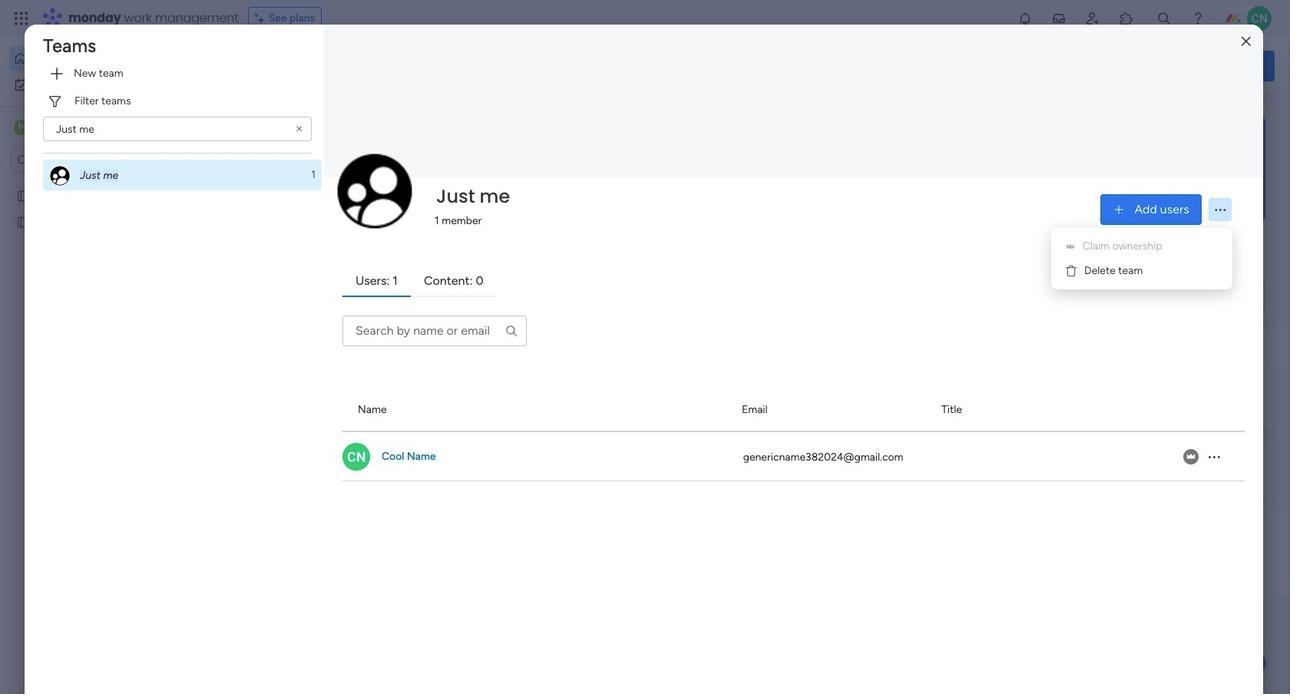 Task type: vqa. For each thing, say whether or not it's contained in the screenshot.
Cool Name icon
yes



Task type: locate. For each thing, give the bounding box(es) containing it.
Search in workspace field
[[32, 152, 128, 169]]

getting started element
[[1044, 367, 1275, 428]]

2 row from the top
[[343, 432, 1245, 481]]

invite members image
[[1085, 11, 1101, 26]]

menu item down claim ownership icon
[[1058, 259, 1226, 283]]

tab list
[[343, 266, 1245, 297]]

delete team image
[[1064, 264, 1078, 278]]

2 tab from the left
[[411, 266, 497, 297]]

1 vertical spatial public board image
[[16, 214, 31, 229]]

menu image
[[1213, 202, 1227, 217], [1207, 449, 1222, 465]]

component image
[[510, 305, 524, 318]]

grid
[[343, 389, 1245, 694]]

menu item
[[1058, 234, 1226, 259], [1058, 259, 1226, 283]]

2 menu item from the top
[[1058, 259, 1226, 283]]

1 public board image from the top
[[16, 188, 31, 203]]

claim ownership image
[[1064, 238, 1077, 255]]

list box
[[0, 179, 196, 442]]

menu item up delete team 'image'
[[1058, 234, 1226, 259]]

public board image
[[16, 188, 31, 203], [16, 214, 31, 229]]

help image
[[1190, 11, 1206, 26]]

row
[[343, 389, 1245, 432], [343, 432, 1245, 481]]

0 vertical spatial menu image
[[1213, 202, 1227, 217]]

1 vertical spatial menu image
[[1207, 449, 1222, 465]]

None search field
[[43, 117, 312, 141], [343, 316, 527, 346], [43, 117, 312, 141], [343, 316, 527, 346]]

add to favorites image
[[458, 281, 473, 296]]

Search teams search field
[[43, 117, 312, 141]]

update feed image
[[1051, 11, 1067, 26]]

workspace selection element
[[15, 118, 128, 138]]

monday marketplace image
[[1119, 11, 1134, 26]]

cool name image
[[343, 443, 370, 471]]

team avatar image
[[336, 153, 413, 230]]

option
[[9, 46, 187, 71], [9, 72, 187, 97], [43, 160, 322, 190], [0, 182, 196, 185]]

tab
[[343, 266, 411, 297], [411, 266, 497, 297]]

workspace image
[[15, 119, 30, 136]]

None field
[[432, 181, 514, 213]]

search image
[[505, 324, 518, 338]]

0 vertical spatial public board image
[[16, 188, 31, 203]]

help center element
[[1044, 440, 1275, 502]]



Task type: describe. For each thing, give the bounding box(es) containing it.
templates image image
[[1058, 116, 1261, 222]]

close image
[[1242, 36, 1251, 47]]

Search by name or email search field
[[343, 316, 527, 346]]

see plans image
[[255, 10, 269, 27]]

2 public board image from the top
[[16, 214, 31, 229]]

cool name image
[[1247, 6, 1272, 31]]

1 tab from the left
[[343, 266, 411, 297]]

quick search results list box
[[237, 144, 1008, 347]]

notifications image
[[1018, 11, 1033, 26]]

clear search image
[[293, 123, 306, 135]]

menu menu
[[1058, 234, 1226, 283]]

select product image
[[14, 11, 29, 26]]

1 menu item from the top
[[1058, 234, 1226, 259]]

1 row from the top
[[343, 389, 1245, 432]]

search everything image
[[1157, 11, 1172, 26]]

close recently visited image
[[237, 125, 256, 144]]



